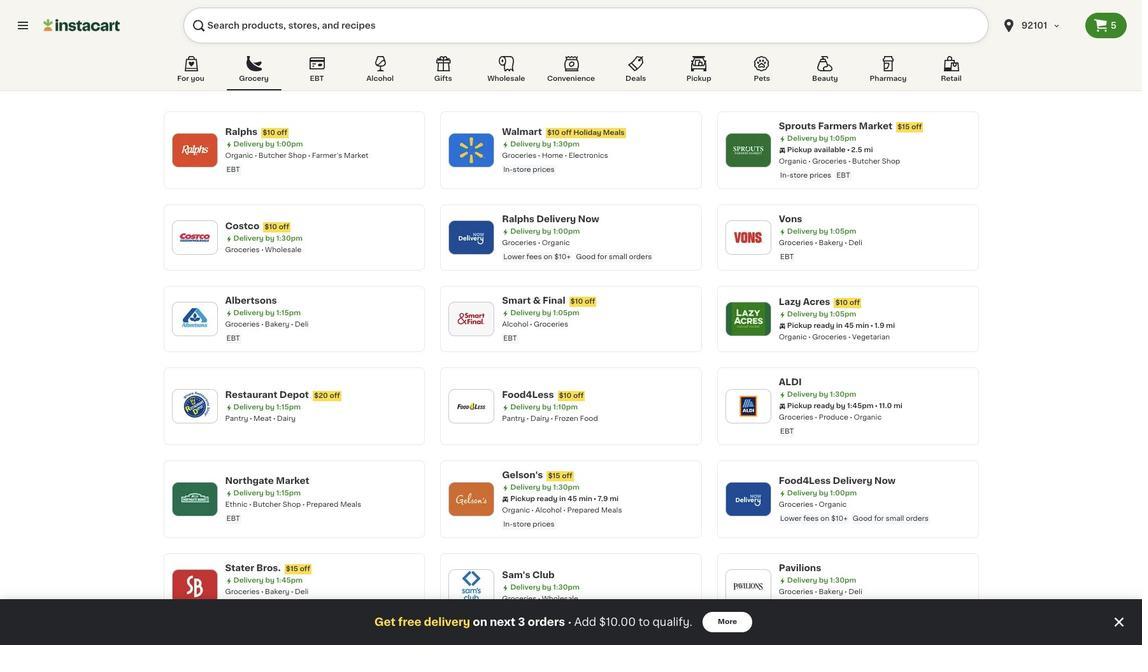 Task type: describe. For each thing, give the bounding box(es) containing it.
depot
[[280, 391, 309, 400]]

$15 inside gelson's $15 off
[[548, 473, 561, 480]]

ready for $15
[[537, 496, 558, 503]]

butcher for prepared meals
[[253, 502, 281, 509]]

gelson's $15 off
[[502, 471, 573, 480]]

beauty button
[[798, 54, 853, 91]]

groceries wholesale for sam's club logo
[[502, 596, 579, 603]]

costco
[[225, 222, 260, 231]]

deli for albertsons
[[295, 321, 309, 328]]

vons
[[780, 215, 803, 224]]

1.9 mi
[[875, 323, 896, 330]]

meat
[[254, 416, 272, 423]]

organic down "food4less delivery now"
[[819, 502, 847, 509]]

delivery by 1:30pm for 'gelson's logo'
[[511, 484, 580, 491]]

holiday
[[574, 129, 602, 136]]

1:30pm for the pavilions logo
[[831, 578, 857, 585]]

aldi
[[780, 378, 802, 387]]

on for food4less
[[821, 516, 830, 523]]

organic down 'pickup available'
[[780, 158, 808, 165]]

$15 inside the sprouts farmers market $15 off
[[898, 124, 911, 131]]

bakery for vons
[[819, 240, 844, 247]]

by for the 'albertsons logo'
[[265, 310, 275, 317]]

convenience button
[[542, 54, 601, 91]]

groceries down lazy acres $10 off
[[813, 334, 847, 341]]

wholesale for sam's club logo
[[542, 596, 579, 603]]

gifts button
[[416, 54, 471, 91]]

organic alcohol prepared meals
[[502, 507, 623, 514]]

restaurant depot $20 off
[[225, 391, 340, 400]]

delivery for aldi logo on the bottom
[[788, 391, 818, 398]]

vegetarian
[[853, 334, 891, 341]]

1 vertical spatial market
[[344, 152, 369, 159]]

butcher for farmer's market
[[259, 152, 287, 159]]

next
[[490, 618, 516, 628]]

by for 'gelson's logo'
[[543, 484, 552, 491]]

final
[[543, 296, 566, 305]]

off inside costco $10 off
[[279, 224, 289, 231]]

7.9
[[598, 496, 608, 503]]

1:30pm for sam's club logo
[[554, 585, 580, 592]]

prices down organic groceries butcher shop at the right top
[[810, 172, 832, 179]]

delivery by 1:10pm
[[511, 404, 578, 411]]

deals button
[[609, 54, 664, 91]]

smart & final logo image
[[455, 303, 488, 336]]

ethnic
[[225, 502, 248, 509]]

home
[[542, 152, 564, 159]]

by for ralphs delivery now logo
[[543, 228, 552, 235]]

shop for farmer's market
[[288, 152, 307, 159]]

alcohol for alcohol
[[367, 75, 394, 82]]

off inside food4less $10 off
[[574, 393, 584, 400]]

2 dairy from the left
[[531, 416, 550, 423]]

delivery by 1:45pm
[[234, 578, 303, 585]]

store down organic alcohol prepared meals
[[513, 521, 531, 528]]

in for $15
[[560, 496, 566, 503]]

min for $15
[[579, 496, 593, 503]]

groceries down albertsons
[[225, 321, 260, 328]]

off inside smart & final $10 off
[[585, 298, 596, 305]]

good for ralphs delivery now
[[576, 254, 596, 261]]

delivery by 1:15pm for albertsons
[[234, 310, 301, 317]]

organic down ralphs $10 off on the left
[[225, 152, 253, 159]]

3
[[518, 618, 526, 628]]

grocery button
[[227, 54, 281, 91]]

alcohol button
[[353, 54, 408, 91]]

groceries home electronics
[[502, 152, 609, 159]]

ebt down vons
[[781, 254, 794, 261]]

northgate
[[225, 477, 274, 486]]

pharmacy button
[[862, 54, 916, 91]]

ebt down organic groceries butcher shop at the right top
[[837, 172, 851, 179]]

$10 for food4less
[[559, 393, 572, 400]]

alcohol groceries
[[502, 321, 569, 328]]

45 for $15
[[568, 496, 578, 503]]

1:30pm for costco logo on the top left
[[276, 235, 303, 242]]

instacart image
[[43, 18, 120, 33]]

groceries up 3
[[502, 596, 537, 603]]

by for food4less logo
[[543, 404, 552, 411]]

groceries down available
[[813, 158, 847, 165]]

small for food4less delivery now
[[886, 516, 905, 523]]

grocery
[[239, 75, 269, 82]]

groceries down aldi
[[780, 414, 814, 421]]

11.0 mi
[[880, 403, 903, 410]]

ebt down albertsons
[[227, 335, 240, 342]]

delivery by 1:15pm for northgate market
[[234, 490, 301, 497]]

2.5 mi
[[852, 147, 874, 154]]

get free delivery on next 3 orders • add $10.00 to qualify.
[[375, 618, 693, 628]]

acres
[[804, 298, 831, 307]]

pantry meat dairy
[[225, 416, 296, 423]]

alcohol for alcohol groceries
[[502, 321, 529, 328]]

0 horizontal spatial 1:45pm
[[276, 578, 303, 585]]

$10.00
[[600, 618, 636, 628]]

pavilions
[[780, 564, 822, 573]]

organic groceries vegetarian
[[780, 334, 891, 341]]

food4less logo image
[[455, 390, 488, 423]]

delivery for northgate market logo
[[234, 490, 264, 497]]

sprouts
[[780, 122, 817, 131]]

retail button
[[925, 54, 979, 91]]

pickup ready in 45 min for $15
[[511, 496, 593, 503]]

by up produce
[[837, 403, 846, 410]]

2.5
[[852, 147, 863, 154]]

mi for market
[[865, 147, 874, 154]]

wholesale button
[[479, 54, 534, 91]]

for
[[177, 75, 189, 82]]

ralphs for ralphs $10 off
[[225, 127, 258, 136]]

shop down the sprouts farmers market $15 off
[[883, 158, 901, 165]]

food4less for food4less delivery now
[[780, 477, 831, 486]]

delivery by 1:30pm for walmart logo
[[511, 141, 580, 148]]

groceries bakery deli down delivery by 1:45pm on the left
[[225, 589, 309, 596]]

organic butcher shop farmer's market
[[225, 152, 369, 159]]

delivery
[[424, 618, 471, 628]]

pickup ready by 1:45pm
[[788, 403, 874, 410]]

0 vertical spatial delivery by 1:00pm
[[234, 141, 303, 148]]

walmart $10 off holiday meals
[[502, 127, 625, 136]]

1:05pm for lazy acres
[[831, 311, 857, 318]]

2 vertical spatial market
[[276, 477, 310, 486]]

pharmacy
[[871, 75, 907, 82]]

albertsons
[[225, 296, 277, 305]]

delivery by 1:00pm for ralphs
[[511, 228, 580, 235]]

ebt down alcohol groceries
[[504, 335, 517, 342]]

pavilions logo image
[[732, 571, 766, 604]]

food4less delivery now logo image
[[732, 483, 766, 516]]

1:05pm down in-store prices ebt
[[831, 228, 857, 235]]

organic down 11.0
[[854, 414, 882, 421]]

92101
[[1022, 21, 1048, 30]]

treatment tracker modal dialog
[[0, 600, 1143, 646]]

food
[[580, 416, 598, 423]]

ralphs delivery now
[[502, 215, 600, 224]]

shop categories tab list
[[164, 54, 979, 91]]

sam's club logo image
[[455, 571, 488, 604]]

1:10pm
[[554, 404, 578, 411]]

store down groceries home electronics
[[513, 166, 531, 173]]

delivery for sprouts farmers market logo
[[788, 135, 818, 142]]

pets button
[[735, 54, 790, 91]]

1 92101 button from the left
[[994, 8, 1086, 43]]

groceries bakery deli for vons
[[780, 240, 863, 247]]

1 dairy from the left
[[277, 416, 296, 423]]

by for northgate market logo
[[265, 490, 275, 497]]

deals
[[626, 75, 647, 82]]

by for aldi logo on the bottom
[[820, 391, 829, 398]]

wholesale for costco logo on the top left
[[265, 247, 302, 254]]

meals for ethnic
[[340, 502, 361, 509]]

1.9
[[875, 323, 885, 330]]

walmart
[[502, 127, 542, 136]]

store down 'pickup available'
[[790, 172, 808, 179]]

ebt right ralphs logo
[[227, 166, 240, 173]]

1:30pm for 'gelson's logo'
[[554, 484, 580, 491]]

smart
[[502, 296, 531, 305]]

lower fees on $10+ good for small orders for food4less delivery now
[[781, 516, 929, 523]]

groceries down the costco
[[225, 247, 260, 254]]

groceries organic for ralphs
[[502, 240, 570, 247]]

pickup available
[[788, 147, 846, 154]]

bros.
[[257, 564, 281, 573]]

in- down 'pickup available'
[[781, 172, 790, 179]]

ebt down ethnic
[[227, 516, 240, 523]]

1:00pm for food4less delivery now
[[831, 490, 857, 497]]

11.0
[[880, 403, 893, 410]]

off inside ralphs $10 off
[[277, 129, 287, 136]]

fees for ralphs
[[527, 254, 542, 261]]

$10+ for ralphs
[[555, 254, 571, 261]]

organic down lazy on the right top
[[780, 334, 808, 341]]

pickup for farmers
[[788, 147, 813, 154]]

ralphs for ralphs delivery now
[[502, 215, 535, 224]]

pets
[[754, 75, 771, 82]]

min for acres
[[856, 323, 870, 330]]

1:30pm for walmart logo
[[554, 141, 580, 148]]

lower for ralphs
[[504, 254, 525, 261]]

organic down ralphs delivery now
[[542, 240, 570, 247]]

$20
[[314, 393, 328, 400]]

2 in-store prices from the top
[[504, 521, 555, 528]]

more
[[718, 619, 738, 626]]

groceries down "food4less delivery now"
[[780, 502, 814, 509]]

groceries down walmart
[[502, 152, 537, 159]]

7.9 mi
[[598, 496, 619, 503]]

deli for pavilions
[[849, 589, 863, 596]]

2 vertical spatial alcohol
[[536, 507, 562, 514]]

•
[[568, 618, 572, 628]]

delivery for smart & final logo
[[511, 310, 541, 317]]

prices down home
[[533, 166, 555, 173]]

off inside "restaurant depot $20 off"
[[330, 393, 340, 400]]

prices down organic alcohol prepared meals
[[533, 521, 555, 528]]

delivery for 'gelson's logo'
[[511, 484, 541, 491]]

in- down walmart
[[504, 166, 513, 173]]

by for the pavilions logo
[[820, 578, 829, 585]]

sprouts farmers market logo image
[[732, 134, 766, 167]]

retail
[[942, 75, 962, 82]]

food4less $10 off
[[502, 391, 584, 400]]

1:15pm for northgate market
[[276, 490, 301, 497]]

in for acres
[[837, 323, 843, 330]]

restaurant depot logo image
[[178, 390, 211, 423]]

ebt button
[[290, 54, 345, 91]]

for you button
[[164, 54, 218, 91]]

now for ralphs delivery now
[[579, 215, 600, 224]]

wholesale inside 'button'
[[488, 75, 525, 82]]

on for ralphs
[[544, 254, 553, 261]]

organic groceries butcher shop
[[780, 158, 901, 165]]

farmer's
[[312, 152, 343, 159]]

Search field
[[184, 8, 989, 43]]

gelson's
[[502, 471, 543, 480]]



Task type: vqa. For each thing, say whether or not it's contained in the screenshot.


Task type: locate. For each thing, give the bounding box(es) containing it.
1:15pm up ethnic butcher shop prepared meals at the left bottom of the page
[[276, 490, 301, 497]]

min up "vegetarian"
[[856, 323, 870, 330]]

0 vertical spatial market
[[860, 122, 893, 131]]

meals inside the walmart $10 off holiday meals
[[603, 129, 625, 136]]

$10 for costco
[[265, 224, 277, 231]]

0 vertical spatial 1:00pm
[[276, 141, 303, 148]]

prices
[[533, 166, 555, 173], [810, 172, 832, 179], [533, 521, 555, 528]]

1 in-store prices from the top
[[504, 166, 555, 173]]

0 vertical spatial small
[[609, 254, 628, 261]]

5
[[1112, 21, 1117, 30]]

groceries wholesale down "club"
[[502, 596, 579, 603]]

1 vertical spatial ready
[[814, 403, 835, 410]]

for for food4less delivery now
[[875, 516, 885, 523]]

0 horizontal spatial pickup ready in 45 min
[[511, 496, 593, 503]]

lazy acres $10 off
[[780, 298, 861, 307]]

1:00pm for ralphs delivery now
[[554, 228, 580, 235]]

gelson's logo image
[[455, 483, 488, 516]]

0 horizontal spatial food4less
[[502, 391, 554, 400]]

1 vertical spatial 45
[[568, 496, 578, 503]]

ebt down groceries produce organic
[[781, 428, 794, 435]]

$10 inside food4less $10 off
[[559, 393, 572, 400]]

by up available
[[820, 135, 829, 142]]

0 horizontal spatial in
[[560, 496, 566, 503]]

0 horizontal spatial ralphs
[[225, 127, 258, 136]]

0 vertical spatial 45
[[845, 323, 855, 330]]

1 vertical spatial 1:00pm
[[554, 228, 580, 235]]

1 horizontal spatial market
[[344, 152, 369, 159]]

store
[[513, 166, 531, 173], [790, 172, 808, 179], [513, 521, 531, 528]]

on left the next
[[473, 618, 488, 628]]

1 horizontal spatial orders
[[630, 254, 652, 261]]

1 delivery by 1:15pm from the top
[[234, 310, 301, 317]]

groceries organic for food4less
[[780, 502, 847, 509]]

2 vertical spatial ready
[[537, 496, 558, 503]]

ebt inside button
[[310, 75, 324, 82]]

in
[[837, 323, 843, 330], [560, 496, 566, 503]]

club
[[533, 571, 555, 580]]

food4less for food4less $10 off
[[502, 391, 554, 400]]

delivery by 1:30pm for aldi logo on the bottom
[[788, 391, 857, 398]]

groceries organic down ralphs delivery now
[[502, 240, 570, 247]]

1 horizontal spatial ralphs
[[502, 215, 535, 224]]

small
[[609, 254, 628, 261], [886, 516, 905, 523]]

on
[[544, 254, 553, 261], [821, 516, 830, 523], [473, 618, 488, 628]]

lower fees on $10+ good for small orders for ralphs delivery now
[[504, 254, 652, 261]]

groceries down vons
[[780, 240, 814, 247]]

farmers
[[819, 122, 858, 131]]

ethnic butcher shop prepared meals
[[225, 502, 361, 509]]

1 horizontal spatial good
[[853, 516, 873, 523]]

delivery by 1:00pm for food4less
[[788, 490, 857, 497]]

delivery by 1:15pm
[[234, 310, 301, 317], [234, 404, 301, 411], [234, 490, 301, 497]]

groceries wholesale
[[225, 247, 302, 254], [502, 596, 579, 603]]

0 vertical spatial ready
[[814, 323, 835, 330]]

off inside the sprouts farmers market $15 off
[[912, 124, 923, 131]]

2 vertical spatial 1:15pm
[[276, 490, 301, 497]]

1 horizontal spatial wholesale
[[488, 75, 525, 82]]

delivery by 1:30pm down costco $10 off
[[234, 235, 303, 242]]

in up organic groceries vegetarian
[[837, 323, 843, 330]]

1 horizontal spatial groceries wholesale
[[502, 596, 579, 603]]

$10 inside ralphs $10 off
[[263, 129, 275, 136]]

0 horizontal spatial $10+
[[555, 254, 571, 261]]

1 horizontal spatial min
[[856, 323, 870, 330]]

by for sam's club logo
[[543, 585, 552, 592]]

$10 inside lazy acres $10 off
[[836, 300, 849, 307]]

ready up groceries produce organic
[[814, 403, 835, 410]]

alcohol down gelson's $15 off
[[536, 507, 562, 514]]

0 horizontal spatial 1:00pm
[[276, 141, 303, 148]]

1:00pm down ralphs delivery now
[[554, 228, 580, 235]]

stater
[[225, 564, 254, 573]]

delivery by 1:30pm down gelson's $15 off
[[511, 484, 580, 491]]

0 horizontal spatial alcohol
[[367, 75, 394, 82]]

shop down the northgate market
[[283, 502, 301, 509]]

delivery for vons logo
[[788, 228, 818, 235]]

2 pantry from the left
[[502, 416, 525, 423]]

now
[[579, 215, 600, 224], [875, 477, 896, 486]]

dairy right "meat"
[[277, 416, 296, 423]]

0 horizontal spatial for
[[598, 254, 608, 261]]

off left the holiday
[[562, 129, 572, 136]]

0 vertical spatial ralphs
[[225, 127, 258, 136]]

1 vertical spatial delivery by 1:15pm
[[234, 404, 301, 411]]

0 vertical spatial lower fees on $10+ good for small orders
[[504, 254, 652, 261]]

1:30pm for aldi logo on the bottom
[[831, 391, 857, 398]]

delivery by 1:30pm up home
[[511, 141, 580, 148]]

groceries down ralphs delivery now
[[502, 240, 537, 247]]

2 horizontal spatial $15
[[898, 124, 911, 131]]

off inside the walmart $10 off holiday meals
[[562, 129, 572, 136]]

by up home
[[543, 141, 552, 148]]

1:05pm down final
[[554, 310, 580, 317]]

bakery down delivery by 1:45pm on the left
[[265, 589, 290, 596]]

2 horizontal spatial orders
[[907, 516, 929, 523]]

1 vertical spatial alcohol
[[502, 321, 529, 328]]

electronics
[[569, 152, 609, 159]]

1:15pm down depot
[[276, 404, 301, 411]]

1 vertical spatial groceries wholesale
[[502, 596, 579, 603]]

$10 for walmart
[[548, 129, 560, 136]]

groceries down pavilions
[[780, 589, 814, 596]]

now for food4less delivery now
[[875, 477, 896, 486]]

0 vertical spatial for
[[598, 254, 608, 261]]

$10 right the costco
[[265, 224, 277, 231]]

2 1:15pm from the top
[[276, 404, 301, 411]]

by up pickup ready by 1:45pm
[[820, 391, 829, 398]]

1 vertical spatial lower
[[781, 516, 802, 523]]

by for sprouts farmers market logo
[[820, 135, 829, 142]]

groceries bakery deli for pavilions
[[780, 589, 863, 596]]

pickup inside button
[[687, 75, 712, 82]]

delivery for ralphs delivery now logo
[[511, 228, 541, 235]]

orders for ralphs delivery now
[[630, 254, 652, 261]]

0 vertical spatial now
[[579, 215, 600, 224]]

$10 up 1:10pm at the bottom
[[559, 393, 572, 400]]

gifts
[[435, 75, 452, 82]]

1:05pm up organic groceries vegetarian
[[831, 311, 857, 318]]

$10 up home
[[548, 129, 560, 136]]

ebt right grocery
[[310, 75, 324, 82]]

delivery for food4less logo
[[511, 404, 541, 411]]

ralphs
[[225, 127, 258, 136], [502, 215, 535, 224]]

None search field
[[184, 8, 989, 43]]

1 vertical spatial 1:45pm
[[276, 578, 303, 585]]

off
[[912, 124, 923, 131], [277, 129, 287, 136], [562, 129, 572, 136], [279, 224, 289, 231], [585, 298, 596, 305], [850, 300, 861, 307], [330, 393, 340, 400], [574, 393, 584, 400], [562, 473, 573, 480], [300, 566, 310, 573]]

ralphs logo image
[[178, 134, 211, 167]]

groceries bakery deli for albertsons
[[225, 321, 309, 328]]

sprouts farmers market $15 off
[[780, 122, 923, 131]]

2 horizontal spatial delivery by 1:00pm
[[788, 490, 857, 497]]

ready
[[814, 323, 835, 330], [814, 403, 835, 410], [537, 496, 558, 503]]

delivery
[[788, 135, 818, 142], [234, 141, 264, 148], [511, 141, 541, 148], [537, 215, 576, 224], [511, 228, 541, 235], [788, 228, 818, 235], [234, 235, 264, 242], [234, 310, 264, 317], [511, 310, 541, 317], [788, 311, 818, 318], [788, 391, 818, 398], [234, 404, 264, 411], [511, 404, 541, 411], [834, 477, 873, 486], [511, 484, 541, 491], [234, 490, 264, 497], [788, 490, 818, 497], [234, 578, 264, 585], [788, 578, 818, 585], [511, 585, 541, 592]]

1 vertical spatial lower fees on $10+ good for small orders
[[781, 516, 929, 523]]

market up ethnic butcher shop prepared meals at the left bottom of the page
[[276, 477, 310, 486]]

by down the northgate market
[[265, 490, 275, 497]]

by down albertsons
[[265, 310, 275, 317]]

for you
[[177, 75, 205, 82]]

prepared down the northgate market
[[307, 502, 339, 509]]

pantry dairy frozen food
[[502, 416, 598, 423]]

sam's club
[[502, 571, 555, 580]]

2 vertical spatial delivery by 1:00pm
[[788, 490, 857, 497]]

0 vertical spatial 1:45pm
[[848, 403, 874, 410]]

$10 for ralphs
[[263, 129, 275, 136]]

mi right 11.0
[[894, 403, 903, 410]]

on inside get free delivery on next 3 orders • add $10.00 to qualify.
[[473, 618, 488, 628]]

by
[[820, 135, 829, 142], [265, 141, 275, 148], [543, 141, 552, 148], [543, 228, 552, 235], [820, 228, 829, 235], [265, 235, 275, 242], [265, 310, 275, 317], [543, 310, 552, 317], [820, 311, 829, 318], [820, 391, 829, 398], [837, 403, 846, 410], [265, 404, 275, 411], [543, 404, 552, 411], [543, 484, 552, 491], [265, 490, 275, 497], [820, 490, 829, 497], [265, 578, 275, 585], [820, 578, 829, 585], [543, 585, 552, 592]]

prepared down 7.9
[[568, 507, 600, 514]]

groceries bakery deli down albertsons
[[225, 321, 309, 328]]

1 vertical spatial on
[[821, 516, 830, 523]]

pantry for restaurant depot
[[225, 416, 248, 423]]

in up organic alcohol prepared meals
[[560, 496, 566, 503]]

lower right food4less delivery now logo
[[781, 516, 802, 523]]

costco logo image
[[178, 221, 211, 254]]

1 horizontal spatial groceries organic
[[780, 502, 847, 509]]

0 horizontal spatial groceries organic
[[502, 240, 570, 247]]

1 horizontal spatial lower
[[781, 516, 802, 523]]

groceries down smart & final $10 off
[[534, 321, 569, 328]]

1 vertical spatial now
[[875, 477, 896, 486]]

delivery by 1:00pm down ralphs $10 off on the left
[[234, 141, 303, 148]]

1 vertical spatial good
[[853, 516, 873, 523]]

organic down gelson's
[[502, 507, 530, 514]]

costco $10 off
[[225, 222, 289, 231]]

on down ralphs delivery now
[[544, 254, 553, 261]]

off right bros.
[[300, 566, 310, 573]]

market right farmer's on the top left of the page
[[344, 152, 369, 159]]

1 horizontal spatial dairy
[[531, 416, 550, 423]]

free
[[398, 618, 422, 628]]

smart & final $10 off
[[502, 296, 596, 305]]

food4less up delivery by 1:10pm
[[502, 391, 554, 400]]

1:30pm
[[554, 141, 580, 148], [276, 235, 303, 242], [831, 391, 857, 398], [554, 484, 580, 491], [831, 578, 857, 585], [554, 585, 580, 592]]

45
[[845, 323, 855, 330], [568, 496, 578, 503]]

more button
[[703, 613, 753, 633]]

0 horizontal spatial now
[[579, 215, 600, 224]]

off right the costco
[[279, 224, 289, 231]]

&
[[533, 296, 541, 305]]

$15 right bros.
[[286, 566, 298, 573]]

1 vertical spatial delivery by 1:00pm
[[511, 228, 580, 235]]

0 vertical spatial $15
[[898, 124, 911, 131]]

get
[[375, 618, 396, 628]]

delivery by 1:30pm for sam's club logo
[[511, 585, 580, 592]]

groceries produce organic
[[780, 414, 882, 421]]

1 vertical spatial ralphs
[[502, 215, 535, 224]]

delivery by 1:30pm down "club"
[[511, 585, 580, 592]]

butcher down ralphs $10 off on the left
[[259, 152, 287, 159]]

walmart logo image
[[455, 134, 488, 167]]

convenience
[[548, 75, 595, 82]]

1:15pm
[[276, 310, 301, 317], [276, 404, 301, 411], [276, 490, 301, 497]]

alcohol down 'smart' on the left
[[502, 321, 529, 328]]

delivery by 1:30pm for the pavilions logo
[[788, 578, 857, 585]]

0 vertical spatial min
[[856, 323, 870, 330]]

$10 inside the walmart $10 off holiday meals
[[548, 129, 560, 136]]

45 for acres
[[845, 323, 855, 330]]

lower fees on $10+ good for small orders
[[504, 254, 652, 261], [781, 516, 929, 523]]

1 vertical spatial wholesale
[[265, 247, 302, 254]]

2 horizontal spatial on
[[821, 516, 830, 523]]

0 horizontal spatial prepared
[[307, 502, 339, 509]]

pickup button
[[672, 54, 727, 91]]

3 delivery by 1:15pm from the top
[[234, 490, 301, 497]]

groceries bakery deli
[[780, 240, 863, 247], [225, 321, 309, 328], [225, 589, 309, 596], [780, 589, 863, 596]]

1 vertical spatial small
[[886, 516, 905, 523]]

off inside lazy acres $10 off
[[850, 300, 861, 307]]

1 horizontal spatial now
[[875, 477, 896, 486]]

45 up organic groceries vegetarian
[[845, 323, 855, 330]]

produce
[[819, 414, 849, 421]]

1 horizontal spatial for
[[875, 516, 885, 523]]

2 92101 button from the left
[[1002, 8, 1078, 43]]

1 horizontal spatial fees
[[804, 516, 819, 523]]

delivery for stater bros. logo
[[234, 578, 264, 585]]

pickup ready in 45 min for acres
[[788, 323, 870, 330]]

beauty
[[813, 75, 839, 82]]

delivery for lazy acres logo
[[788, 311, 818, 318]]

pickup for acres
[[788, 323, 813, 330]]

1 1:15pm from the top
[[276, 310, 301, 317]]

mi right 2.5
[[865, 147, 874, 154]]

bakery down pavilions
[[819, 589, 844, 596]]

1 vertical spatial pickup ready in 45 min
[[511, 496, 593, 503]]

2 vertical spatial 1:00pm
[[831, 490, 857, 497]]

by for food4less delivery now logo
[[820, 490, 829, 497]]

1 horizontal spatial 1:00pm
[[554, 228, 580, 235]]

orders for food4less delivery now
[[907, 516, 929, 523]]

delivery by 1:05pm for sprouts farmers market
[[788, 135, 857, 142]]

bakery for pavilions
[[819, 589, 844, 596]]

0 vertical spatial fees
[[527, 254, 542, 261]]

$10 up organic butcher shop farmer's market
[[263, 129, 275, 136]]

1 horizontal spatial food4less
[[780, 477, 831, 486]]

by down ralphs delivery now
[[543, 228, 552, 235]]

lazy
[[780, 298, 802, 307]]

delivery by 1:05pm down lazy acres $10 off
[[788, 311, 857, 318]]

1:00pm down "food4less delivery now"
[[831, 490, 857, 497]]

off up "vegetarian"
[[850, 300, 861, 307]]

2 horizontal spatial alcohol
[[536, 507, 562, 514]]

food4less
[[502, 391, 554, 400], [780, 477, 831, 486]]

0 vertical spatial delivery by 1:15pm
[[234, 310, 301, 317]]

1 vertical spatial $15
[[548, 473, 561, 480]]

by down "food4less delivery now"
[[820, 490, 829, 497]]

wholesale up walmart
[[488, 75, 525, 82]]

$15 inside stater bros. $15 off
[[286, 566, 298, 573]]

vons logo image
[[732, 221, 766, 254]]

0 horizontal spatial dairy
[[277, 416, 296, 423]]

pickup right the deals
[[687, 75, 712, 82]]

mi
[[865, 147, 874, 154], [887, 323, 896, 330], [894, 403, 903, 410], [610, 496, 619, 503]]

by for restaurant depot logo at the left bottom of the page
[[265, 404, 275, 411]]

organic
[[225, 152, 253, 159], [780, 158, 808, 165], [542, 240, 570, 247], [780, 334, 808, 341], [854, 414, 882, 421], [819, 502, 847, 509], [502, 507, 530, 514]]

1 horizontal spatial alcohol
[[502, 321, 529, 328]]

good for food4less delivery now
[[853, 516, 873, 523]]

$10 inside smart & final $10 off
[[571, 298, 583, 305]]

by down costco $10 off
[[265, 235, 275, 242]]

ralphs $10 off
[[225, 127, 287, 136]]

by for vons logo
[[820, 228, 829, 235]]

1 vertical spatial for
[[875, 516, 885, 523]]

by for smart & final logo
[[543, 310, 552, 317]]

delivery for food4less delivery now logo
[[788, 490, 818, 497]]

0 vertical spatial food4less
[[502, 391, 554, 400]]

1 horizontal spatial $10+
[[832, 516, 848, 523]]

delivery by 1:05pm for lazy acres
[[788, 311, 857, 318]]

ready for acres
[[814, 323, 835, 330]]

delivery by 1:05pm up 'pickup available'
[[788, 135, 857, 142]]

0 horizontal spatial delivery by 1:00pm
[[234, 141, 303, 148]]

1 vertical spatial min
[[579, 496, 593, 503]]

delivery by 1:05pm for smart & final
[[511, 310, 580, 317]]

sam's
[[502, 571, 531, 580]]

1 horizontal spatial $15
[[548, 473, 561, 480]]

0 vertical spatial 1:15pm
[[276, 310, 301, 317]]

by down smart & final $10 off
[[543, 310, 552, 317]]

for for ralphs delivery now
[[598, 254, 608, 261]]

delivery for ralphs logo
[[234, 141, 264, 148]]

pickup down aldi
[[788, 403, 813, 410]]

mi for off
[[610, 496, 619, 503]]

lazy acres logo image
[[732, 303, 766, 336]]

groceries wholesale for costco logo on the top left
[[225, 247, 302, 254]]

pantry for food4less
[[502, 416, 525, 423]]

mi right the 1.9
[[887, 323, 896, 330]]

deli for vons
[[849, 240, 863, 247]]

0 horizontal spatial on
[[473, 618, 488, 628]]

by for lazy acres logo
[[820, 311, 829, 318]]

aldi logo image
[[732, 390, 766, 423]]

northgate market logo image
[[178, 483, 211, 516]]

0 vertical spatial $10+
[[555, 254, 571, 261]]

delivery by 1:30pm
[[511, 141, 580, 148], [234, 235, 303, 242], [788, 391, 857, 398], [511, 484, 580, 491], [788, 578, 857, 585], [511, 585, 580, 592]]

albertsons logo image
[[178, 303, 211, 336]]

1:45pm left 11.0
[[848, 403, 874, 410]]

1:05pm for smart & final
[[554, 310, 580, 317]]

1 horizontal spatial in
[[837, 323, 843, 330]]

delivery for sam's club logo
[[511, 585, 541, 592]]

stater bros. logo image
[[178, 571, 211, 604]]

pantry left "meat"
[[225, 416, 248, 423]]

delivery by 1:15pm down albertsons
[[234, 310, 301, 317]]

to
[[639, 618, 650, 628]]

0 vertical spatial groceries organic
[[502, 240, 570, 247]]

3 1:15pm from the top
[[276, 490, 301, 497]]

by for costco logo on the top left
[[265, 235, 275, 242]]

lower for food4less
[[781, 516, 802, 523]]

in-store prices ebt
[[781, 172, 851, 179]]

delivery for restaurant depot logo at the left bottom of the page
[[234, 404, 264, 411]]

delivery for walmart logo
[[511, 141, 541, 148]]

in- up sam's
[[504, 521, 513, 528]]

5 button
[[1086, 13, 1128, 38]]

0 vertical spatial alcohol
[[367, 75, 394, 82]]

0 horizontal spatial lower
[[504, 254, 525, 261]]

mi for $10
[[887, 323, 896, 330]]

stater bros. $15 off
[[225, 564, 310, 573]]

pickup ready in 45 min up organic groceries vegetarian
[[788, 323, 870, 330]]

2 vertical spatial on
[[473, 618, 488, 628]]

groceries bakery deli down vons
[[780, 240, 863, 247]]

2 delivery by 1:15pm from the top
[[234, 404, 301, 411]]

pickup ready in 45 min
[[788, 323, 870, 330], [511, 496, 593, 503]]

fees down ralphs delivery now
[[527, 254, 542, 261]]

by down lazy acres $10 off
[[820, 311, 829, 318]]

92101 button
[[994, 8, 1086, 43], [1002, 8, 1078, 43]]

off up organic alcohol prepared meals
[[562, 473, 573, 480]]

1:15pm down albertsons
[[276, 310, 301, 317]]

1:15pm for albertsons
[[276, 310, 301, 317]]

fees for food4less
[[804, 516, 819, 523]]

delivery by 1:30pm for costco logo on the top left
[[234, 235, 303, 242]]

2 horizontal spatial market
[[860, 122, 893, 131]]

0 vertical spatial lower
[[504, 254, 525, 261]]

pickup for $15
[[511, 496, 536, 503]]

in-store prices down organic alcohol prepared meals
[[504, 521, 555, 528]]

$10 inside costco $10 off
[[265, 224, 277, 231]]

meals for walmart
[[603, 129, 625, 136]]

lower
[[504, 254, 525, 261], [781, 516, 802, 523]]

0 horizontal spatial groceries wholesale
[[225, 247, 302, 254]]

off up organic butcher shop farmer's market
[[277, 129, 287, 136]]

food4less delivery now
[[780, 477, 896, 486]]

0 vertical spatial in
[[837, 323, 843, 330]]

restaurant
[[225, 391, 278, 400]]

orders inside get free delivery on next 3 orders • add $10.00 to qualify.
[[528, 618, 566, 628]]

1 pantry from the left
[[225, 416, 248, 423]]

off up 1:10pm at the bottom
[[574, 393, 584, 400]]

1 vertical spatial in
[[560, 496, 566, 503]]

deli
[[849, 240, 863, 247], [295, 321, 309, 328], [295, 589, 309, 596], [849, 589, 863, 596]]

1 horizontal spatial lower fees on $10+ good for small orders
[[781, 516, 929, 523]]

butcher down the northgate market
[[253, 502, 281, 509]]

2 vertical spatial $15
[[286, 566, 298, 573]]

by for stater bros. logo
[[265, 578, 275, 585]]

qualify.
[[653, 618, 693, 628]]

1 horizontal spatial on
[[544, 254, 553, 261]]

alcohol inside button
[[367, 75, 394, 82]]

orders
[[630, 254, 652, 261], [907, 516, 929, 523], [528, 618, 566, 628]]

0 horizontal spatial lower fees on $10+ good for small orders
[[504, 254, 652, 261]]

1:05pm for sprouts farmers market
[[831, 135, 857, 142]]

delivery by 1:05pm down vons
[[788, 228, 857, 235]]

$10+ down ralphs delivery now
[[555, 254, 571, 261]]

wholesale down costco $10 off
[[265, 247, 302, 254]]

lower up 'smart' on the left
[[504, 254, 525, 261]]

pantry
[[225, 416, 248, 423], [502, 416, 525, 423]]

by for ralphs logo
[[265, 141, 275, 148]]

food4less right food4less delivery now logo
[[780, 477, 831, 486]]

shop for prepared meals
[[283, 502, 301, 509]]

0 horizontal spatial good
[[576, 254, 596, 261]]

$10
[[263, 129, 275, 136], [548, 129, 560, 136], [265, 224, 277, 231], [571, 298, 583, 305], [836, 300, 849, 307], [559, 393, 572, 400]]

1 horizontal spatial pantry
[[502, 416, 525, 423]]

ralphs delivery now logo image
[[455, 221, 488, 254]]

for
[[598, 254, 608, 261], [875, 516, 885, 523]]

off inside gelson's $15 off
[[562, 473, 573, 480]]

shop
[[288, 152, 307, 159], [883, 158, 901, 165], [283, 502, 301, 509]]

0 vertical spatial orders
[[630, 254, 652, 261]]

northgate market
[[225, 477, 310, 486]]

butcher down '2.5 mi'
[[853, 158, 881, 165]]

available
[[814, 147, 846, 154]]

1 horizontal spatial pickup ready in 45 min
[[788, 323, 870, 330]]

groceries down stater
[[225, 589, 260, 596]]

2 vertical spatial orders
[[528, 618, 566, 628]]

off inside stater bros. $15 off
[[300, 566, 310, 573]]

1 horizontal spatial prepared
[[568, 507, 600, 514]]



